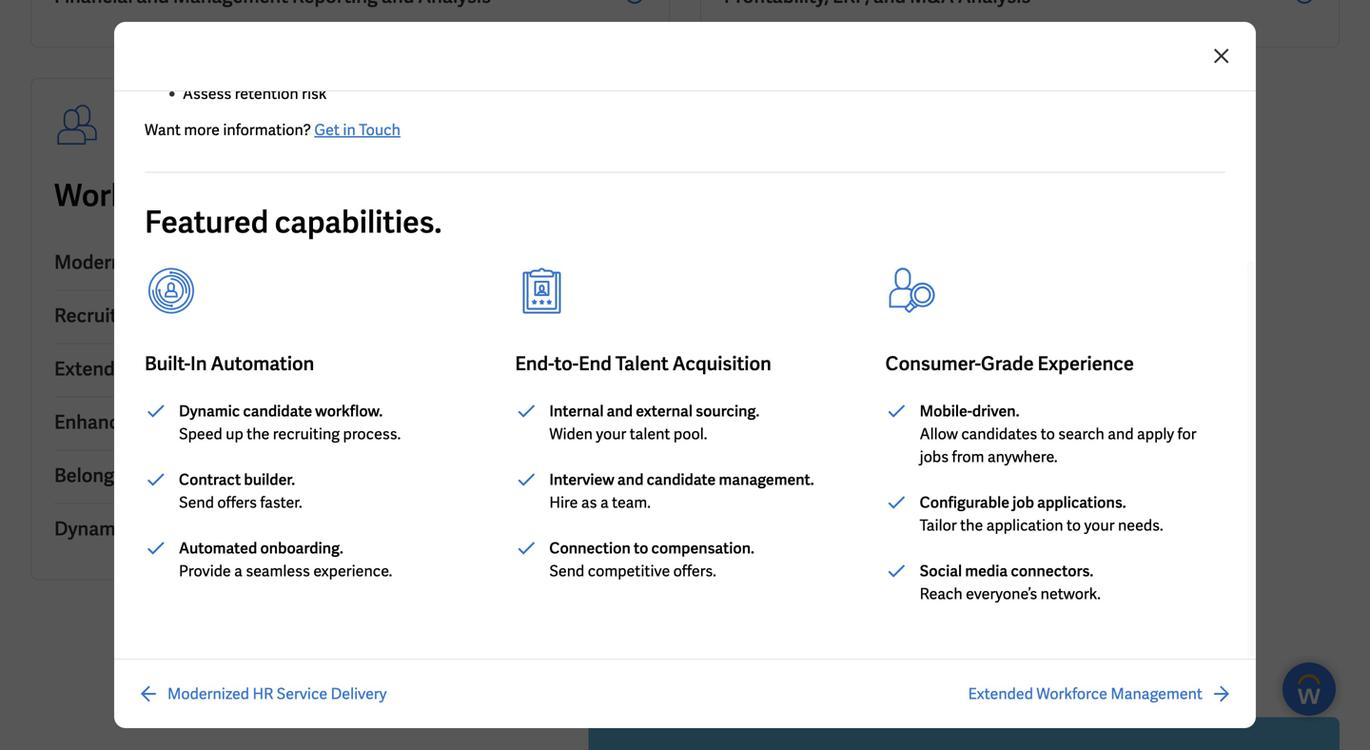 Task type: vqa. For each thing, say whether or not it's contained in the screenshot.
bottom for
yes



Task type: locate. For each thing, give the bounding box(es) containing it.
connectors.
[[1011, 561, 1094, 581]]

0 horizontal spatial service
[[191, 250, 255, 275]]

1 horizontal spatial extended workforce management
[[969, 684, 1203, 704]]

1 vertical spatial management
[[1111, 684, 1203, 704]]

0 horizontal spatial candidate
[[243, 401, 312, 421]]

dynamic inside dynamic candidate workflow. speed up the recruiting process.
[[179, 401, 240, 421]]

1 horizontal spatial send
[[550, 561, 585, 581]]

experience inside button
[[233, 410, 329, 435]]

a right as
[[601, 493, 609, 513]]

allow
[[920, 424, 959, 444]]

offers.
[[674, 561, 717, 581]]

applications.
[[1038, 493, 1127, 513]]

1 horizontal spatial to
[[1041, 424, 1056, 444]]

to left search
[[1041, 424, 1056, 444]]

get
[[314, 120, 340, 140]]

1 horizontal spatial candidate
[[647, 470, 716, 490]]

1 vertical spatial dynamic
[[54, 516, 131, 541]]

1 vertical spatial your
[[1085, 516, 1115, 536]]

a inside interview and candidate management. hire as a team.
[[601, 493, 609, 513]]

for inside mobile-driven. allow candidates to search and apply for jobs from anywhere.
[[1178, 424, 1197, 444]]

featured
[[145, 202, 269, 242]]

and for belonging and diversity
[[145, 463, 177, 488]]

1 vertical spatial for
[[1178, 424, 1197, 444]]

send inside connection to compensation. send competitive offers.
[[550, 561, 585, 581]]

employee
[[145, 410, 229, 435]]

0 horizontal spatial send
[[179, 493, 214, 513]]

0 vertical spatial workforce
[[54, 176, 199, 215]]

0 vertical spatial extended
[[54, 357, 136, 381]]

and left 'apply'
[[1108, 424, 1134, 444]]

hr
[[161, 250, 187, 275], [253, 684, 273, 704]]

hr inside the "featured capabilities." dialog
[[253, 684, 273, 704]]

candidate
[[243, 401, 312, 421], [647, 470, 716, 490]]

modernized inside the "featured capabilities." dialog
[[168, 684, 249, 704]]

and right the "recruit"
[[121, 303, 154, 328]]

to inside connection to compensation. send competitive offers.
[[634, 538, 649, 558]]

to
[[1041, 424, 1056, 444], [1067, 516, 1082, 536], [634, 538, 649, 558]]

your
[[596, 424, 627, 444], [1085, 516, 1115, 536]]

and
[[121, 303, 154, 328], [607, 401, 633, 421], [1108, 424, 1134, 444], [145, 463, 177, 488], [618, 470, 644, 490]]

touch
[[359, 120, 401, 140]]

a
[[601, 493, 609, 513], [234, 561, 243, 581]]

1 vertical spatial workforce
[[140, 357, 231, 381]]

your inside configurable job applications. tailor the application to your needs.
[[1085, 516, 1115, 536]]

pool.
[[674, 424, 708, 444]]

1 horizontal spatial dynamic
[[179, 401, 240, 421]]

a down automated
[[234, 561, 243, 581]]

competitive
[[588, 561, 671, 581]]

extended for the extended workforce management button to the right
[[969, 684, 1034, 704]]

idc infobrief for tech image
[[589, 717, 1341, 750]]

social
[[920, 561, 963, 581]]

the inside dynamic candidate workflow. speed up the recruiting process.
[[247, 424, 270, 444]]

modernized hr service delivery button
[[54, 238, 646, 291], [137, 683, 387, 705]]

0 vertical spatial to
[[1041, 424, 1056, 444]]

0 vertical spatial a
[[601, 493, 609, 513]]

1 horizontal spatial experience
[[1038, 351, 1135, 376]]

and up talent
[[607, 401, 633, 421]]

experience up builder.
[[233, 410, 329, 435]]

1 vertical spatial a
[[234, 561, 243, 581]]

configurable job applications. tailor the application to your needs.
[[920, 493, 1164, 536]]

0 horizontal spatial extended workforce management
[[54, 357, 350, 381]]

workforce inside the "featured capabilities." dialog
[[1037, 684, 1108, 704]]

1 vertical spatial extended
[[969, 684, 1034, 704]]

management for left the extended workforce management button
[[235, 357, 350, 381]]

delivery
[[259, 250, 330, 275], [331, 684, 387, 704]]

and for interview and candidate management. hire as a team.
[[618, 470, 644, 490]]

of
[[400, 176, 428, 215]]

for right 'apply'
[[1178, 424, 1197, 444]]

service
[[191, 250, 255, 275], [277, 684, 328, 704]]

experience inside the "featured capabilities." dialog
[[1038, 351, 1135, 376]]

0 vertical spatial modernized
[[54, 250, 157, 275]]

0 horizontal spatial your
[[596, 424, 627, 444]]

0 horizontal spatial hr
[[161, 250, 187, 275]]

0 vertical spatial your
[[596, 424, 627, 444]]

1 vertical spatial extended workforce management button
[[969, 683, 1234, 705]]

external
[[636, 401, 693, 421]]

0 vertical spatial dynamic
[[179, 401, 240, 421]]

interview
[[550, 470, 615, 490]]

0 vertical spatial service
[[191, 250, 255, 275]]

application
[[987, 516, 1064, 536]]

dynamic skills curation
[[54, 516, 260, 541]]

curation
[[184, 516, 260, 541]]

sourcing.
[[696, 401, 760, 421]]

dynamic inside button
[[54, 516, 131, 541]]

candidate up recruiting
[[243, 401, 312, 421]]

modernized hr service delivery button for extended workforce management
[[137, 683, 387, 705]]

and left contract
[[145, 463, 177, 488]]

automation
[[211, 351, 314, 376]]

0 vertical spatial modernized hr service delivery button
[[54, 238, 646, 291]]

2 horizontal spatial to
[[1067, 516, 1082, 536]]

1 horizontal spatial for
[[1178, 424, 1197, 444]]

seamless
[[246, 561, 310, 581]]

1 horizontal spatial service
[[277, 684, 328, 704]]

for
[[205, 176, 245, 215], [1178, 424, 1197, 444]]

1 vertical spatial to
[[1067, 516, 1082, 536]]

extended up enhanced
[[54, 357, 136, 381]]

management.
[[719, 470, 815, 490]]

to down applications.
[[1067, 516, 1082, 536]]

and inside internal and external sourcing. widen your talent pool.
[[607, 401, 633, 421]]

0 horizontal spatial management
[[235, 357, 350, 381]]

1 horizontal spatial modernized
[[168, 684, 249, 704]]

dynamic down belonging
[[54, 516, 131, 541]]

compensation.
[[652, 538, 755, 558]]

1 vertical spatial service
[[277, 684, 328, 704]]

social media connectors. reach everyone's network.
[[920, 561, 1101, 604]]

and up "team."
[[618, 470, 644, 490]]

technology
[[434, 176, 593, 215]]

0 vertical spatial extended workforce management button
[[54, 344, 646, 397]]

2 vertical spatial workforce
[[1037, 684, 1108, 704]]

builder.
[[244, 470, 295, 490]]

delivery inside the "featured capabilities." dialog
[[331, 684, 387, 704]]

1 vertical spatial modernized hr service delivery
[[168, 684, 387, 704]]

media
[[966, 561, 1008, 581]]

experience up search
[[1038, 351, 1135, 376]]

0 vertical spatial send
[[179, 493, 214, 513]]

for down more
[[205, 176, 245, 215]]

and inside interview and candidate management. hire as a team.
[[618, 470, 644, 490]]

extended workforce management
[[54, 357, 350, 381], [969, 684, 1203, 704]]

1 vertical spatial hr
[[253, 684, 273, 704]]

belonging and diversity button
[[54, 451, 646, 504]]

dynamic up speed
[[179, 401, 240, 421]]

1 vertical spatial extended workforce management
[[969, 684, 1203, 704]]

recruit and onboard
[[54, 303, 234, 328]]

1 vertical spatial candidate
[[647, 470, 716, 490]]

workforce for the future of technology
[[54, 176, 593, 215]]

0 horizontal spatial for
[[205, 176, 245, 215]]

extended up idc infobrief for tech image
[[969, 684, 1034, 704]]

1 horizontal spatial hr
[[253, 684, 273, 704]]

retention
[[235, 84, 299, 104]]

modernized hr service delivery button for recruit and onboard
[[54, 238, 646, 291]]

send down contract
[[179, 493, 214, 513]]

0 vertical spatial experience
[[1038, 351, 1135, 376]]

0 horizontal spatial extended
[[54, 357, 136, 381]]

2 vertical spatial the
[[961, 516, 984, 536]]

modernized hr service delivery
[[54, 250, 330, 275], [168, 684, 387, 704]]

the down configurable
[[961, 516, 984, 536]]

0 horizontal spatial experience
[[233, 410, 329, 435]]

1 vertical spatial the
[[247, 424, 270, 444]]

your left talent
[[596, 424, 627, 444]]

everyone's
[[966, 584, 1038, 604]]

workflow.
[[315, 401, 383, 421]]

management inside the "featured capabilities." dialog
[[1111, 684, 1203, 704]]

modernized
[[54, 250, 157, 275], [168, 684, 249, 704]]

0 vertical spatial hr
[[161, 250, 187, 275]]

extended inside the "featured capabilities." dialog
[[969, 684, 1034, 704]]

0 vertical spatial extended workforce management
[[54, 357, 350, 381]]

0 horizontal spatial extended workforce management button
[[54, 344, 646, 397]]

search
[[1059, 424, 1105, 444]]

extended workforce management button
[[54, 344, 646, 397], [969, 683, 1234, 705]]

1 horizontal spatial a
[[601, 493, 609, 513]]

the down want more information? get in touch
[[251, 176, 297, 215]]

1 vertical spatial modernized hr service delivery button
[[137, 683, 387, 705]]

end-
[[515, 351, 555, 376]]

1 vertical spatial send
[[550, 561, 585, 581]]

1 horizontal spatial extended
[[969, 684, 1034, 704]]

0 horizontal spatial a
[[234, 561, 243, 581]]

more
[[184, 120, 220, 140]]

automated onboarding. provide a seamless experience.
[[179, 538, 392, 581]]

connection
[[550, 538, 631, 558]]

extended workforce management for left the extended workforce management button
[[54, 357, 350, 381]]

0 horizontal spatial delivery
[[259, 250, 330, 275]]

experience for consumer-grade experience
[[1038, 351, 1135, 376]]

anywhere.
[[988, 447, 1058, 467]]

0 vertical spatial modernized hr service delivery
[[54, 250, 330, 275]]

0 horizontal spatial modernized
[[54, 250, 157, 275]]

recruiting
[[273, 424, 340, 444]]

modernized hr service delivery button inside the "featured capabilities." dialog
[[137, 683, 387, 705]]

talent
[[630, 424, 671, 444]]

to up competitive
[[634, 538, 649, 558]]

mobile-
[[920, 401, 973, 421]]

get in touch link
[[314, 120, 401, 140]]

extended workforce management for the extended workforce management button to the right
[[969, 684, 1203, 704]]

as
[[582, 493, 597, 513]]

0 horizontal spatial to
[[634, 538, 649, 558]]

end
[[579, 351, 612, 376]]

dynamic for dynamic skills curation
[[54, 516, 131, 541]]

and for internal and external sourcing. widen your talent pool.
[[607, 401, 633, 421]]

2 vertical spatial to
[[634, 538, 649, 558]]

faster.
[[260, 493, 302, 513]]

management for the extended workforce management button to the right
[[1111, 684, 1203, 704]]

your down applications.
[[1085, 516, 1115, 536]]

workforce
[[54, 176, 199, 215], [140, 357, 231, 381], [1037, 684, 1108, 704]]

1 vertical spatial experience
[[233, 410, 329, 435]]

enhanced employee experience button
[[54, 397, 646, 451]]

0 horizontal spatial dynamic
[[54, 516, 131, 541]]

0 vertical spatial management
[[235, 357, 350, 381]]

belonging and diversity
[[54, 463, 258, 488]]

talent
[[616, 351, 669, 376]]

1 horizontal spatial delivery
[[331, 684, 387, 704]]

1 vertical spatial delivery
[[331, 684, 387, 704]]

1 horizontal spatial your
[[1085, 516, 1115, 536]]

enhanced employee experience
[[54, 410, 329, 435]]

onboard
[[158, 303, 234, 328]]

extended workforce management inside the "featured capabilities." dialog
[[969, 684, 1203, 704]]

1 vertical spatial modernized
[[168, 684, 249, 704]]

candidate down pool. at bottom
[[647, 470, 716, 490]]

speed
[[179, 424, 223, 444]]

send down connection at the bottom of page
[[550, 561, 585, 581]]

extended
[[54, 357, 136, 381], [969, 684, 1034, 704]]

the right the up
[[247, 424, 270, 444]]

1 horizontal spatial management
[[1111, 684, 1203, 704]]

0 vertical spatial candidate
[[243, 401, 312, 421]]



Task type: describe. For each thing, give the bounding box(es) containing it.
dynamic candidate workflow. speed up the recruiting process.
[[179, 401, 401, 444]]

0 vertical spatial delivery
[[259, 250, 330, 275]]

consumer-grade experience
[[886, 351, 1135, 376]]

automated
[[179, 538, 257, 558]]

experience for enhanced employee experience
[[233, 410, 329, 435]]

from
[[953, 447, 985, 467]]

featured capabilities. dialog
[[0, 0, 1371, 750]]

reach
[[920, 584, 963, 604]]

belonging
[[54, 463, 141, 488]]

candidate inside dynamic candidate workflow. speed up the recruiting process.
[[243, 401, 312, 421]]

widen
[[550, 424, 593, 444]]

candidates
[[962, 424, 1038, 444]]

consumer-
[[886, 351, 982, 376]]

offers
[[217, 493, 257, 513]]

onboarding.
[[260, 538, 344, 558]]

extended for left the extended workforce management button
[[54, 357, 136, 381]]

built-in automation
[[145, 351, 314, 376]]

a inside automated onboarding. provide a seamless experience.
[[234, 561, 243, 581]]

interview and candidate management. hire as a team.
[[550, 470, 815, 513]]

contract
[[179, 470, 241, 490]]

end-to-end talent acquisition
[[515, 351, 772, 376]]

up
[[226, 424, 244, 444]]

information?
[[223, 120, 311, 140]]

1 horizontal spatial extended workforce management button
[[969, 683, 1234, 705]]

grade
[[982, 351, 1035, 376]]

featured capabilities.
[[145, 202, 442, 242]]

in
[[190, 351, 207, 376]]

apply
[[1138, 424, 1175, 444]]

connection to compensation. send competitive offers.
[[550, 538, 755, 581]]

want
[[145, 120, 181, 140]]

enhanced
[[54, 410, 141, 435]]

to inside configurable job applications. tailor the application to your needs.
[[1067, 516, 1082, 536]]

recruit and onboard button
[[54, 291, 646, 344]]

configurable
[[920, 493, 1010, 513]]

assess
[[183, 84, 232, 104]]

driven.
[[973, 401, 1020, 421]]

team.
[[612, 493, 651, 513]]

diversity
[[181, 463, 258, 488]]

future
[[303, 176, 394, 215]]

in
[[343, 120, 356, 140]]

provide
[[179, 561, 231, 581]]

jobs
[[920, 447, 949, 467]]

acquisition
[[673, 351, 772, 376]]

send inside contract builder. send offers faster.
[[179, 493, 214, 513]]

job
[[1013, 493, 1035, 513]]

mobile-driven. allow candidates to search and apply for jobs from anywhere.
[[920, 401, 1197, 467]]

network.
[[1041, 584, 1101, 604]]

experience.
[[314, 561, 392, 581]]

want more information? get in touch
[[145, 120, 401, 140]]

risk
[[302, 84, 327, 104]]

needs.
[[1119, 516, 1164, 536]]

internal
[[550, 401, 604, 421]]

the inside configurable job applications. tailor the application to your needs.
[[961, 516, 984, 536]]

to-
[[555, 351, 579, 376]]

to inside mobile-driven. allow candidates to search and apply for jobs from anywhere.
[[1041, 424, 1056, 444]]

recruit
[[54, 303, 117, 328]]

tailor
[[920, 516, 957, 536]]

workforce for the extended workforce management button to the right
[[1037, 684, 1108, 704]]

internal and external sourcing. widen your talent pool.
[[550, 401, 760, 444]]

and inside mobile-driven. allow candidates to search and apply for jobs from anywhere.
[[1108, 424, 1134, 444]]

workforce for left the extended workforce management button
[[140, 357, 231, 381]]

your inside internal and external sourcing. widen your talent pool.
[[596, 424, 627, 444]]

contract builder. send offers faster.
[[179, 470, 302, 513]]

hire
[[550, 493, 578, 513]]

and for recruit and onboard
[[121, 303, 154, 328]]

assess retention risk
[[183, 84, 327, 104]]

process.
[[343, 424, 401, 444]]

built-
[[145, 351, 190, 376]]

0 vertical spatial for
[[205, 176, 245, 215]]

0 vertical spatial the
[[251, 176, 297, 215]]

service inside the "featured capabilities." dialog
[[277, 684, 328, 704]]

capabilities.
[[275, 202, 442, 242]]

candidate inside interview and candidate management. hire as a team.
[[647, 470, 716, 490]]

dynamic skills curation button
[[54, 504, 646, 556]]

modernized hr service delivery inside the "featured capabilities." dialog
[[168, 684, 387, 704]]

dynamic for dynamic candidate workflow. speed up the recruiting process.
[[179, 401, 240, 421]]



